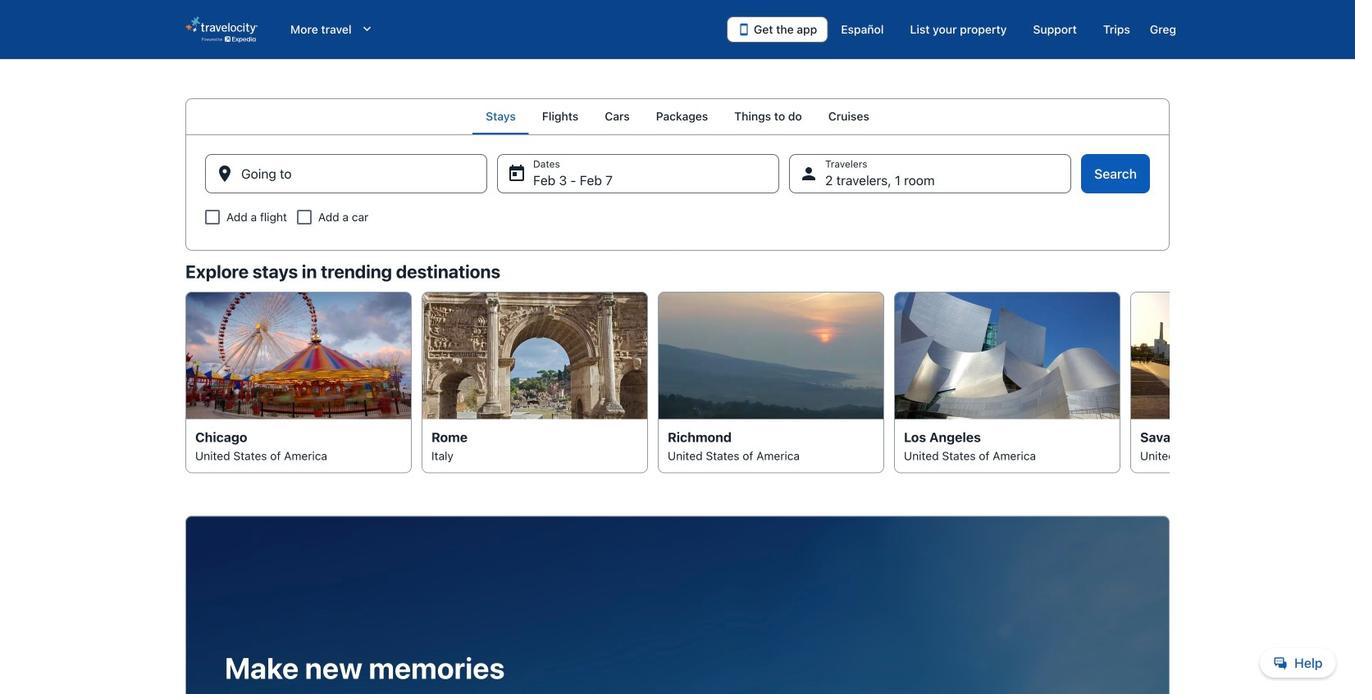 Task type: describe. For each thing, give the bounding box(es) containing it.
show previous card image
[[176, 373, 195, 393]]

chicago showing rides image
[[185, 292, 412, 419]]

roman forum showing a ruin and heritage architecture image
[[422, 292, 648, 419]]



Task type: locate. For each thing, give the bounding box(es) containing it.
river street showing a bridge and a river or creek as well as a small group of people image
[[1131, 292, 1355, 419]]

virginia featuring a sunset image
[[658, 292, 884, 419]]

travelocity logo image
[[185, 16, 258, 43]]

main content
[[0, 98, 1355, 695]]

downtown los angeles showing modern architecture and a city image
[[894, 292, 1121, 419]]

tab list
[[185, 98, 1170, 135]]

download the app button image
[[738, 23, 751, 36]]

show next card image
[[1160, 373, 1180, 393]]



Task type: vqa. For each thing, say whether or not it's contained in the screenshot.
Download the app button image
yes



